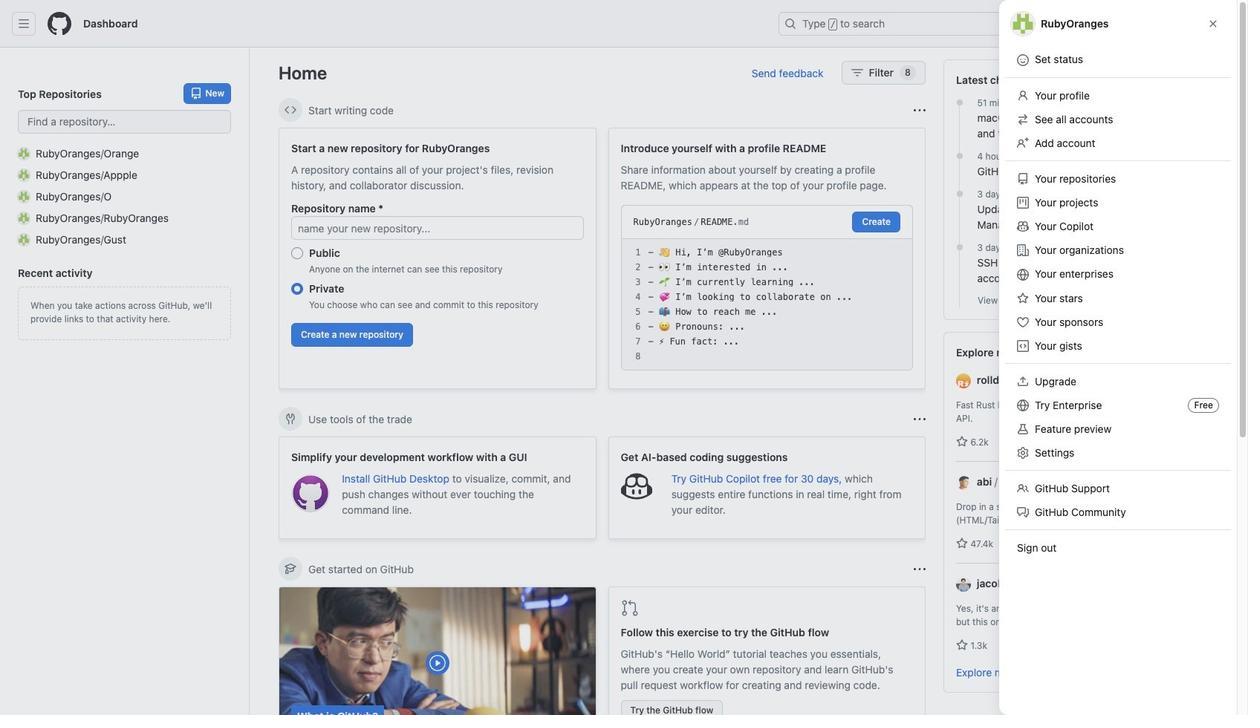 Task type: describe. For each thing, give the bounding box(es) containing it.
1 dot fill image from the top
[[954, 188, 966, 200]]

account element
[[0, 48, 250, 716]]

2 dot fill image from the top
[[954, 241, 966, 253]]

homepage image
[[48, 12, 71, 36]]

triangle down image
[[1085, 18, 1097, 30]]

2 dot fill image from the top
[[954, 150, 966, 162]]

1 star image from the top
[[956, 436, 968, 448]]

star image
[[956, 640, 968, 652]]



Task type: vqa. For each thing, say whether or not it's contained in the screenshot.
star image
yes



Task type: locate. For each thing, give the bounding box(es) containing it.
star image
[[956, 436, 968, 448], [956, 538, 968, 550]]

0 vertical spatial star image
[[956, 436, 968, 448]]

plus image
[[1067, 18, 1079, 30]]

explore repositories navigation
[[944, 332, 1208, 693]]

1 vertical spatial dot fill image
[[954, 150, 966, 162]]

command palette image
[[1021, 18, 1033, 30]]

0 vertical spatial dot fill image
[[954, 188, 966, 200]]

2 star image from the top
[[956, 538, 968, 550]]

explore element
[[944, 59, 1208, 716]]

0 vertical spatial dot fill image
[[954, 97, 966, 108]]

1 vertical spatial star image
[[956, 538, 968, 550]]

dot fill image
[[954, 97, 966, 108], [954, 150, 966, 162]]

1 dot fill image from the top
[[954, 97, 966, 108]]

1 vertical spatial dot fill image
[[954, 241, 966, 253]]

dot fill image
[[954, 188, 966, 200], [954, 241, 966, 253]]



